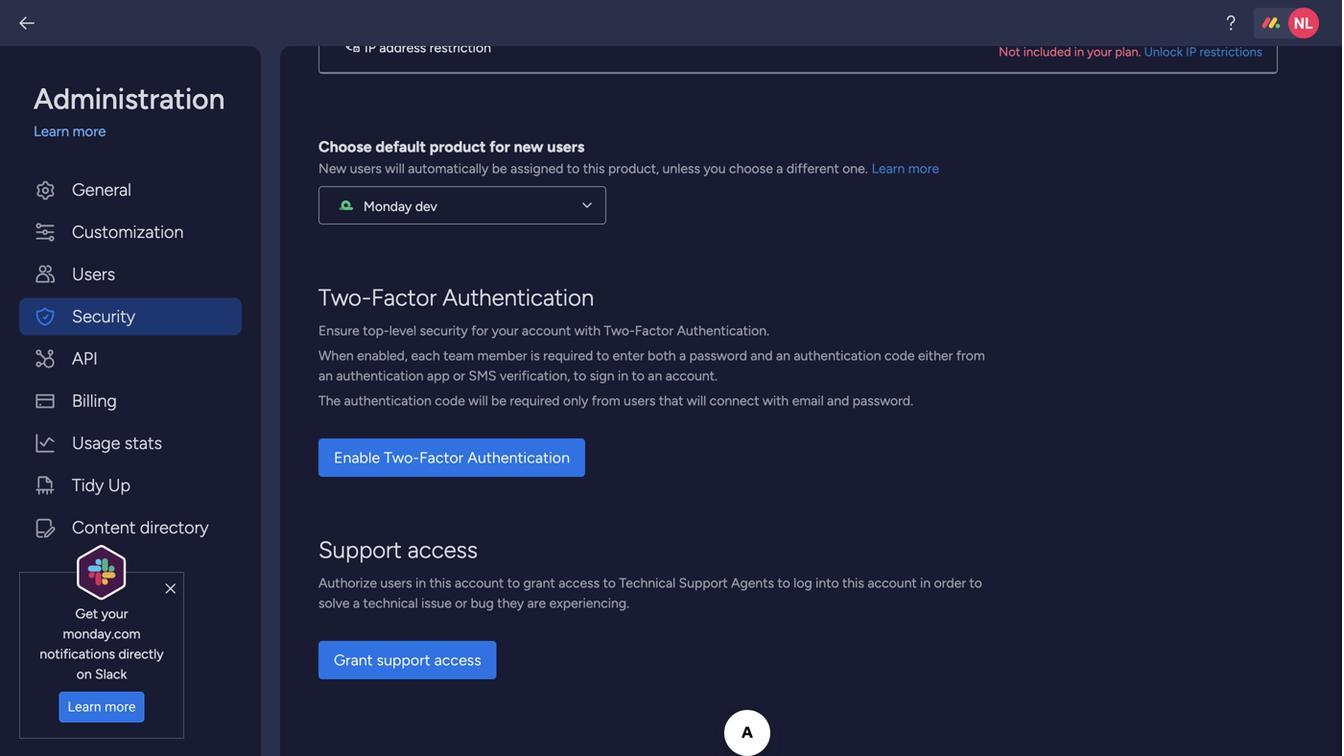 Task type: locate. For each thing, give the bounding box(es) containing it.
users left that at the bottom of the page
[[624, 393, 656, 409]]

1 be from the top
[[492, 160, 507, 177]]

a for support
[[353, 595, 360, 611]]

1 vertical spatial and
[[828, 393, 850, 409]]

2 vertical spatial learn
[[68, 699, 101, 715]]

1 vertical spatial a
[[680, 347, 686, 364]]

from right "either"
[[957, 347, 986, 364]]

not included in your plan. unlock ip restrictions
[[999, 44, 1263, 60]]

two-
[[319, 284, 371, 311], [604, 323, 635, 339], [384, 449, 420, 467]]

0 vertical spatial factor
[[371, 284, 437, 311]]

factor up both
[[635, 323, 674, 339]]

learn right one.
[[872, 160, 905, 177]]

users down the choose
[[350, 160, 382, 177]]

0 horizontal spatial two-
[[319, 284, 371, 311]]

1 vertical spatial learn more link
[[872, 160, 940, 177]]

two- up enter
[[604, 323, 635, 339]]

in up issue
[[416, 575, 426, 591]]

1 vertical spatial learn
[[872, 160, 905, 177]]

be inside choose default product for new users new users will automatically be assigned to this product, unless you choose a different one. learn more
[[492, 160, 507, 177]]

your left plan.
[[1088, 44, 1113, 60]]

1 vertical spatial two-
[[604, 323, 635, 339]]

account inside ensure top-level security for your account with two-factor authentication. when enabled, each team member is required to enter both a password and an authentication code either from an authentication app or sms verification, to sign in to an account. the authentication code will be required only from users that will connect with email and password.
[[522, 323, 571, 339]]

this up issue
[[430, 575, 452, 591]]

1 horizontal spatial ip
[[1186, 44, 1197, 60]]

be inside ensure top-level security for your account with two-factor authentication. when enabled, each team member is required to enter both a password and an authentication code either from an authentication app or sms verification, to sign in to an account. the authentication code will be required only from users that will connect with email and password.
[[492, 393, 507, 409]]

access up experiencing.
[[559, 575, 600, 591]]

a right choose
[[777, 160, 784, 177]]

sms
[[469, 368, 497, 384]]

both
[[648, 347, 676, 364]]

ip left address
[[365, 39, 376, 56]]

2 horizontal spatial a
[[777, 160, 784, 177]]

factor up level
[[371, 284, 437, 311]]

1 vertical spatial support
[[679, 575, 728, 591]]

from down sign
[[592, 393, 621, 409]]

be left assigned
[[492, 160, 507, 177]]

password
[[690, 347, 748, 364]]

or left bug
[[455, 595, 468, 611]]

administration
[[34, 82, 225, 116]]

users
[[547, 138, 585, 156], [350, 160, 382, 177], [624, 393, 656, 409], [381, 575, 412, 591]]

1 horizontal spatial code
[[885, 347, 915, 364]]

or down team
[[453, 368, 466, 384]]

unless
[[663, 160, 701, 177]]

experiencing.
[[550, 595, 630, 611]]

be down sms
[[492, 393, 507, 409]]

this right into
[[843, 575, 865, 591]]

2 be from the top
[[492, 393, 507, 409]]

a
[[777, 160, 784, 177], [680, 347, 686, 364], [353, 595, 360, 611]]

support inside authorize users in this account to grant access to technical support agents to log into this account in order to solve a technical issue or bug they are experiencing.
[[679, 575, 728, 591]]

0 vertical spatial for
[[490, 138, 510, 156]]

learn more link down administration
[[34, 121, 242, 143]]

more
[[73, 123, 106, 140], [909, 160, 940, 177], [105, 699, 136, 715]]

your
[[1088, 44, 1113, 60], [492, 323, 519, 339], [101, 606, 128, 622]]

1 vertical spatial for
[[471, 323, 489, 339]]

1 horizontal spatial support
[[679, 575, 728, 591]]

an down the when
[[319, 368, 333, 384]]

factor
[[371, 284, 437, 311], [635, 323, 674, 339], [420, 449, 464, 467]]

0 vertical spatial or
[[453, 368, 466, 384]]

support access
[[319, 536, 478, 564]]

1 vertical spatial authentication
[[336, 368, 424, 384]]

1 vertical spatial code
[[435, 393, 465, 409]]

access up issue
[[408, 536, 478, 564]]

for left new
[[490, 138, 510, 156]]

two- up ensure
[[319, 284, 371, 311]]

learn more link for new users will automatically be assigned to this product, unless you choose a different one.
[[872, 160, 940, 177]]

unlock
[[1145, 44, 1183, 60]]

monday.com
[[63, 626, 141, 642]]

sign
[[590, 368, 615, 384]]

and right the password
[[751, 347, 773, 364]]

0 vertical spatial with
[[575, 323, 601, 339]]

2 vertical spatial access
[[434, 651, 482, 669]]

this left product, on the left top of the page
[[583, 160, 605, 177]]

account up bug
[[455, 575, 504, 591]]

or inside authorize users in this account to grant access to technical support agents to log into this account in order to solve a technical issue or bug they are experiencing.
[[455, 595, 468, 611]]

your inside the get your monday.com notifications directly on slack
[[101, 606, 128, 622]]

and right email
[[828, 393, 850, 409]]

authentication up member
[[443, 284, 594, 311]]

assigned
[[511, 160, 564, 177]]

1 vertical spatial or
[[455, 595, 468, 611]]

and
[[751, 347, 773, 364], [828, 393, 850, 409]]

required right is
[[544, 347, 594, 364]]

1 horizontal spatial a
[[680, 347, 686, 364]]

into
[[816, 575, 839, 591]]

to up sign
[[597, 347, 610, 364]]

product,
[[609, 160, 660, 177]]

billing button
[[19, 382, 242, 420]]

2 vertical spatial two-
[[384, 449, 420, 467]]

will right that at the bottom of the page
[[687, 393, 707, 409]]

a for authentication.
[[680, 347, 686, 364]]

0 vertical spatial authentication
[[794, 347, 882, 364]]

2 vertical spatial your
[[101, 606, 128, 622]]

password.
[[853, 393, 914, 409]]

this inside choose default product for new users new users will automatically be assigned to this product, unless you choose a different one. learn more
[[583, 160, 605, 177]]

noah lott image
[[1289, 8, 1320, 38]]

2 horizontal spatial two-
[[604, 323, 635, 339]]

slack
[[95, 666, 127, 682]]

1 horizontal spatial this
[[583, 160, 605, 177]]

0 vertical spatial two-
[[319, 284, 371, 311]]

learn
[[34, 123, 69, 140], [872, 160, 905, 177], [68, 699, 101, 715]]

account
[[522, 323, 571, 339], [455, 575, 504, 591], [868, 575, 917, 591]]

issue
[[421, 595, 452, 611]]

monday dev
[[364, 198, 437, 215]]

enter
[[613, 347, 645, 364]]

will inside choose default product for new users new users will automatically be assigned to this product, unless you choose a different one. learn more
[[385, 160, 405, 177]]

users
[[72, 264, 115, 285]]

2 vertical spatial authentication
[[344, 393, 432, 409]]

enabled,
[[357, 347, 408, 364]]

to
[[567, 160, 580, 177], [597, 347, 610, 364], [574, 368, 587, 384], [632, 368, 645, 384], [507, 575, 520, 591], [603, 575, 616, 591], [778, 575, 791, 591], [970, 575, 983, 591]]

or
[[453, 368, 466, 384], [455, 595, 468, 611]]

learn down on at bottom left
[[68, 699, 101, 715]]

code left "either"
[[885, 347, 915, 364]]

0 vertical spatial and
[[751, 347, 773, 364]]

1 vertical spatial factor
[[635, 323, 674, 339]]

support left agents
[[679, 575, 728, 591]]

to left sign
[[574, 368, 587, 384]]

0 horizontal spatial for
[[471, 323, 489, 339]]

1 vertical spatial from
[[592, 393, 621, 409]]

a down authorize
[[353, 595, 360, 611]]

for inside ensure top-level security for your account with two-factor authentication. when enabled, each team member is required to enter both a password and an authentication code either from an authentication app or sms verification, to sign in to an account. the authentication code will be required only from users that will connect with email and password.
[[471, 323, 489, 339]]

support up authorize
[[319, 536, 402, 564]]

learn down administration
[[34, 123, 69, 140]]

0 vertical spatial access
[[408, 536, 478, 564]]

access inside authorize users in this account to grant access to technical support agents to log into this account in order to solve a technical issue or bug they are experiencing.
[[559, 575, 600, 591]]

0 vertical spatial from
[[957, 347, 986, 364]]

back to workspace image
[[17, 13, 36, 33]]

support
[[319, 536, 402, 564], [679, 575, 728, 591]]

required
[[544, 347, 594, 364], [510, 393, 560, 409]]

2 vertical spatial a
[[353, 595, 360, 611]]

0 horizontal spatial and
[[751, 347, 773, 364]]

in right included at the right top of page
[[1075, 44, 1085, 60]]

0 horizontal spatial with
[[575, 323, 601, 339]]

0 vertical spatial required
[[544, 347, 594, 364]]

1 vertical spatial be
[[492, 393, 507, 409]]

1 vertical spatial your
[[492, 323, 519, 339]]

two- inside enable two-factor authentication button
[[384, 449, 420, 467]]

for up team
[[471, 323, 489, 339]]

2 vertical spatial factor
[[420, 449, 464, 467]]

0 vertical spatial authentication
[[443, 284, 594, 311]]

code down app
[[435, 393, 465, 409]]

ip right unlock
[[1186, 44, 1197, 60]]

1 horizontal spatial for
[[490, 138, 510, 156]]

will down default
[[385, 160, 405, 177]]

are
[[528, 595, 546, 611]]

two-factor authentication
[[319, 284, 594, 311]]

an
[[776, 347, 791, 364], [319, 368, 333, 384], [648, 368, 663, 384]]

ip address restriction
[[365, 39, 491, 56]]

each
[[411, 347, 440, 364]]

authentication down only
[[468, 449, 570, 467]]

customization button
[[19, 214, 242, 251]]

api button
[[19, 340, 242, 378]]

member
[[478, 347, 528, 364]]

1 vertical spatial with
[[763, 393, 789, 409]]

technical
[[620, 575, 676, 591]]

0 vertical spatial learn more link
[[34, 121, 242, 143]]

stats
[[125, 433, 162, 454]]

will down sms
[[469, 393, 488, 409]]

in
[[1075, 44, 1085, 60], [618, 368, 629, 384], [416, 575, 426, 591], [921, 575, 931, 591]]

0 vertical spatial more
[[73, 123, 106, 140]]

a inside authorize users in this account to grant access to technical support agents to log into this account in order to solve a technical issue or bug they are experiencing.
[[353, 595, 360, 611]]

only
[[563, 393, 589, 409]]

required down verification,
[[510, 393, 560, 409]]

with up sign
[[575, 323, 601, 339]]

0 horizontal spatial code
[[435, 393, 465, 409]]

code
[[885, 347, 915, 364], [435, 393, 465, 409]]

users up assigned
[[547, 138, 585, 156]]

an down both
[[648, 368, 663, 384]]

learn more link right one.
[[872, 160, 940, 177]]

ip
[[365, 39, 376, 56], [1186, 44, 1197, 60]]

they
[[497, 595, 524, 611]]

factor inside ensure top-level security for your account with two-factor authentication. when enabled, each team member is required to enter both a password and an authentication code either from an authentication app or sms verification, to sign in to an account. the authentication code will be required only from users that will connect with email and password.
[[635, 323, 674, 339]]

1 vertical spatial authentication
[[468, 449, 570, 467]]

1 horizontal spatial account
[[522, 323, 571, 339]]

0 vertical spatial be
[[492, 160, 507, 177]]

1 horizontal spatial learn more link
[[872, 160, 940, 177]]

a right both
[[680, 347, 686, 364]]

your up monday.com
[[101, 606, 128, 622]]

users inside ensure top-level security for your account with two-factor authentication. when enabled, each team member is required to enter both a password and an authentication code either from an authentication app or sms verification, to sign in to an account. the authentication code will be required only from users that will connect with email and password.
[[624, 393, 656, 409]]

authentication inside button
[[468, 449, 570, 467]]

notifications
[[40, 646, 115, 662]]

two- right enable
[[384, 449, 420, 467]]

be
[[492, 160, 507, 177], [492, 393, 507, 409]]

account left order
[[868, 575, 917, 591]]

0 horizontal spatial a
[[353, 595, 360, 611]]

with left email
[[763, 393, 789, 409]]

in down enter
[[618, 368, 629, 384]]

a inside choose default product for new users new users will automatically be assigned to this product, unless you choose a different one. learn more
[[777, 160, 784, 177]]

0 horizontal spatial this
[[430, 575, 452, 591]]

get
[[75, 606, 98, 622]]

factor down app
[[420, 449, 464, 467]]

users up technical
[[381, 575, 412, 591]]

to right assigned
[[567, 160, 580, 177]]

0 vertical spatial learn
[[34, 123, 69, 140]]

access inside button
[[434, 651, 482, 669]]

in inside ensure top-level security for your account with two-factor authentication. when enabled, each team member is required to enter both a password and an authentication code either from an authentication app or sms verification, to sign in to an account. the authentication code will be required only from users that will connect with email and password.
[[618, 368, 629, 384]]

1 vertical spatial more
[[909, 160, 940, 177]]

0 horizontal spatial will
[[385, 160, 405, 177]]

more down the slack
[[105, 699, 136, 715]]

tidy
[[72, 475, 104, 496]]

more down administration
[[73, 123, 106, 140]]

0 vertical spatial code
[[885, 347, 915, 364]]

0 vertical spatial support
[[319, 536, 402, 564]]

2 horizontal spatial your
[[1088, 44, 1113, 60]]

more right one.
[[909, 160, 940, 177]]

access right "support"
[[434, 651, 482, 669]]

help image
[[1222, 13, 1241, 33]]

an right the password
[[776, 347, 791, 364]]

on
[[77, 666, 92, 682]]

1 horizontal spatial two-
[[384, 449, 420, 467]]

learn more
[[68, 699, 136, 715]]

0 horizontal spatial your
[[101, 606, 128, 622]]

a inside ensure top-level security for your account with two-factor authentication. when enabled, each team member is required to enter both a password and an authentication code either from an authentication app or sms verification, to sign in to an account. the authentication code will be required only from users that will connect with email and password.
[[680, 347, 686, 364]]

this
[[583, 160, 605, 177], [430, 575, 452, 591], [843, 575, 865, 591]]

level
[[389, 323, 417, 339]]

0 vertical spatial a
[[777, 160, 784, 177]]

get your monday.com notifications directly on slack
[[40, 606, 164, 682]]

either
[[919, 347, 953, 364]]

with
[[575, 323, 601, 339], [763, 393, 789, 409]]

1 horizontal spatial your
[[492, 323, 519, 339]]

your up member
[[492, 323, 519, 339]]

automatically
[[408, 160, 489, 177]]

authentication
[[443, 284, 594, 311], [468, 449, 570, 467]]

0 horizontal spatial learn more link
[[34, 121, 242, 143]]

1 vertical spatial access
[[559, 575, 600, 591]]

2 vertical spatial more
[[105, 699, 136, 715]]

2 horizontal spatial will
[[687, 393, 707, 409]]

account up is
[[522, 323, 571, 339]]

to right order
[[970, 575, 983, 591]]

to up experiencing.
[[603, 575, 616, 591]]



Task type: vqa. For each thing, say whether or not it's contained in the screenshot.
Person
no



Task type: describe. For each thing, give the bounding box(es) containing it.
or inside ensure top-level security for your account with two-factor authentication. when enabled, each team member is required to enter both a password and an authentication code either from an authentication app or sms verification, to sign in to an account. the authentication code will be required only from users that will connect with email and password.
[[453, 368, 466, 384]]

the
[[319, 393, 341, 409]]

learn inside administration learn more
[[34, 123, 69, 140]]

for inside choose default product for new users new users will automatically be assigned to this product, unless you choose a different one. learn more
[[490, 138, 510, 156]]

security button
[[19, 298, 242, 335]]

address
[[379, 39, 426, 56]]

to left log at the bottom right
[[778, 575, 791, 591]]

choose
[[730, 160, 773, 177]]

administration learn more
[[34, 82, 225, 140]]

enable two-factor authentication button
[[319, 439, 586, 477]]

usage stats button
[[19, 425, 242, 462]]

to down enter
[[632, 368, 645, 384]]

content directory button
[[19, 509, 242, 547]]

ensure top-level security for your account with two-factor authentication. when enabled, each team member is required to enter both a password and an authentication code either from an authentication app or sms verification, to sign in to an account. the authentication code will be required only from users that will connect with email and password.
[[319, 323, 986, 409]]

restriction
[[430, 39, 491, 56]]

2 horizontal spatial an
[[776, 347, 791, 364]]

verification,
[[500, 368, 571, 384]]

not
[[999, 44, 1021, 60]]

choose default product for new users new users will automatically be assigned to this product, unless you choose a different one. learn more
[[319, 138, 940, 177]]

1 horizontal spatial will
[[469, 393, 488, 409]]

default
[[376, 138, 426, 156]]

grant support access button
[[319, 641, 497, 680]]

technical
[[363, 595, 418, 611]]

usage
[[72, 433, 120, 454]]

one.
[[843, 160, 868, 177]]

general
[[72, 179, 131, 200]]

ensure
[[319, 323, 360, 339]]

log
[[794, 575, 813, 591]]

users inside authorize users in this account to grant access to technical support agents to log into this account in order to solve a technical issue or bug they are experiencing.
[[381, 575, 412, 591]]

usage stats
[[72, 433, 162, 454]]

directly
[[118, 646, 164, 662]]

top-
[[363, 323, 389, 339]]

up
[[108, 475, 131, 496]]

plan.
[[1116, 44, 1142, 60]]

email
[[793, 393, 824, 409]]

authorize users in this account to grant access to technical support agents to log into this account in order to solve a technical issue or bug they are experiencing.
[[319, 575, 983, 611]]

customization
[[72, 222, 184, 242]]

1 vertical spatial required
[[510, 393, 560, 409]]

restrictions
[[1200, 44, 1263, 60]]

two- inside ensure top-level security for your account with two-factor authentication. when enabled, each team member is required to enter both a password and an authentication code either from an authentication app or sms verification, to sign in to an account. the authentication code will be required only from users that will connect with email and password.
[[604, 323, 635, 339]]

grant support access
[[334, 651, 482, 669]]

learn inside choose default product for new users new users will automatically be assigned to this product, unless you choose a different one. learn more
[[872, 160, 905, 177]]

team
[[444, 347, 474, 364]]

2 horizontal spatial this
[[843, 575, 865, 591]]

api
[[72, 348, 98, 369]]

support
[[377, 651, 431, 669]]

new
[[319, 160, 347, 177]]

1 horizontal spatial and
[[828, 393, 850, 409]]

authorize
[[319, 575, 377, 591]]

agents
[[732, 575, 775, 591]]

your inside ensure top-level security for your account with two-factor authentication. when enabled, each team member is required to enter both a password and an authentication code either from an authentication app or sms verification, to sign in to an account. the authentication code will be required only from users that will connect with email and password.
[[492, 323, 519, 339]]

to up they
[[507, 575, 520, 591]]

tidy up button
[[19, 467, 242, 504]]

more inside button
[[105, 699, 136, 715]]

that
[[659, 393, 684, 409]]

in left order
[[921, 575, 931, 591]]

1 horizontal spatial from
[[957, 347, 986, 364]]

billing
[[72, 391, 117, 411]]

2 horizontal spatial account
[[868, 575, 917, 591]]

you
[[704, 160, 726, 177]]

choose
[[319, 138, 372, 156]]

app
[[427, 368, 450, 384]]

0 horizontal spatial ip
[[365, 39, 376, 56]]

general button
[[19, 171, 242, 209]]

order
[[935, 575, 967, 591]]

enable two-factor authentication
[[334, 449, 570, 467]]

learn more button
[[59, 692, 144, 723]]

new
[[514, 138, 544, 156]]

0 horizontal spatial support
[[319, 536, 402, 564]]

to inside choose default product for new users new users will automatically be assigned to this product, unless you choose a different one. learn more
[[567, 160, 580, 177]]

enable
[[334, 449, 380, 467]]

different
[[787, 160, 840, 177]]

content directory
[[72, 517, 209, 538]]

dev
[[415, 198, 437, 215]]

grant
[[334, 651, 373, 669]]

learn more link for administration
[[34, 121, 242, 143]]

1 horizontal spatial with
[[763, 393, 789, 409]]

users button
[[19, 256, 242, 293]]

directory
[[140, 517, 209, 538]]

tidy up
[[72, 475, 131, 496]]

account.
[[666, 368, 718, 384]]

1 horizontal spatial an
[[648, 368, 663, 384]]

more inside choose default product for new users new users will automatically be assigned to this product, unless you choose a different one. learn more
[[909, 160, 940, 177]]

connect
[[710, 393, 760, 409]]

0 vertical spatial your
[[1088, 44, 1113, 60]]

authentication.
[[677, 323, 770, 339]]

content
[[72, 517, 136, 538]]

more inside administration learn more
[[73, 123, 106, 140]]

product
[[430, 138, 486, 156]]

when
[[319, 347, 354, 364]]

factor inside button
[[420, 449, 464, 467]]

learn inside learn more button
[[68, 699, 101, 715]]

0 horizontal spatial an
[[319, 368, 333, 384]]

0 horizontal spatial from
[[592, 393, 621, 409]]

grant
[[524, 575, 556, 591]]

dapulse x slim image
[[166, 581, 176, 598]]

security
[[72, 306, 135, 327]]

0 horizontal spatial account
[[455, 575, 504, 591]]

is
[[531, 347, 540, 364]]

bug
[[471, 595, 494, 611]]



